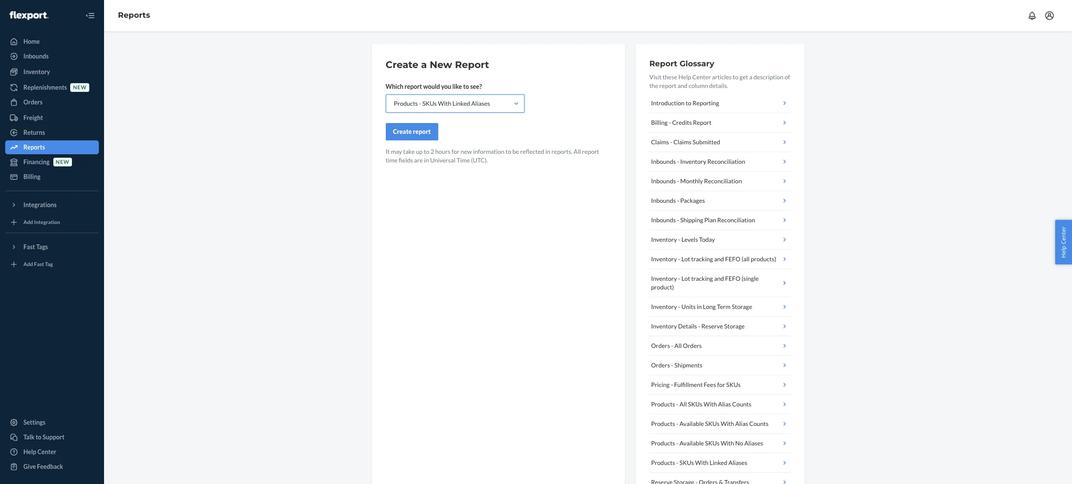 Task type: vqa. For each thing, say whether or not it's contained in the screenshot.
Estimate link
no



Task type: describe. For each thing, give the bounding box(es) containing it.
for inside it may take up to 2 hours for new information to be reflected in reports. all report time fields are in universal time (utc).
[[452, 148, 460, 155]]

products - skus with linked aliases inside button
[[651, 459, 747, 466]]

new
[[430, 59, 452, 71]]

counts for products - available skus with alias counts
[[749, 420, 769, 427]]

inventory details - reserve storage button
[[649, 317, 791, 336]]

orders - shipments
[[651, 362, 702, 369]]

fulfillment
[[674, 381, 703, 388]]

tags
[[36, 243, 48, 251]]

tag
[[45, 261, 53, 268]]

new for replenishments
[[73, 84, 87, 91]]

fees
[[704, 381, 716, 388]]

today
[[699, 236, 715, 243]]

inbounds - monthly reconciliation button
[[649, 172, 791, 191]]

inventory - levels today
[[651, 236, 715, 243]]

reserve
[[701, 323, 723, 330]]

1 vertical spatial in
[[424, 157, 429, 164]]

universal
[[430, 157, 455, 164]]

inbounds for inbounds - packages
[[651, 197, 676, 204]]

orders link
[[5, 95, 99, 109]]

no
[[735, 440, 743, 447]]

help inside visit these help center articles to get a description of the report and column details.
[[678, 73, 691, 81]]

1 claims from the left
[[651, 138, 669, 146]]

report left would
[[405, 83, 422, 90]]

returns link
[[5, 126, 99, 140]]

1 vertical spatial aliases
[[744, 440, 763, 447]]

skus up products - available skus with no aliases
[[705, 420, 720, 427]]

0 horizontal spatial help
[[23, 448, 36, 456]]

packages
[[680, 197, 705, 204]]

- for inbounds - monthly reconciliation "button"
[[677, 177, 679, 185]]

products - available skus with no aliases button
[[649, 434, 791, 453]]

- right details
[[698, 323, 700, 330]]

new for financing
[[56, 159, 69, 165]]

inventory - lot tracking and fefo (all products) button
[[649, 250, 791, 269]]

skus down orders - shipments button
[[726, 381, 741, 388]]

inbounds - inventory reconciliation button
[[649, 152, 791, 172]]

report inside button
[[413, 128, 431, 135]]

help center link
[[5, 445, 99, 459]]

products - skus with linked aliases button
[[649, 453, 791, 473]]

reports.
[[552, 148, 573, 155]]

help center button
[[1055, 220, 1072, 264]]

glossary
[[680, 59, 714, 68]]

inventory inside inbounds - inventory reconciliation "button"
[[680, 158, 706, 165]]

add integration link
[[5, 215, 99, 229]]

create a new report
[[386, 59, 489, 71]]

and inside visit these help center articles to get a description of the report and column details.
[[678, 82, 687, 89]]

tracking for (single
[[691, 275, 713, 282]]

these
[[663, 73, 677, 81]]

reconciliation for inbounds - inventory reconciliation
[[707, 158, 745, 165]]

integrations button
[[5, 198, 99, 212]]

0 horizontal spatial products - skus with linked aliases
[[394, 100, 490, 107]]

- for inventory - units in long term storage button
[[678, 303, 680, 310]]

report for billing - credits report
[[693, 119, 712, 126]]

billing - credits report
[[651, 119, 712, 126]]

inventory - units in long term storage
[[651, 303, 752, 310]]

with down you at left
[[438, 100, 451, 107]]

center inside visit these help center articles to get a description of the report and column details.
[[692, 73, 711, 81]]

pricing - fulfillment fees for skus button
[[649, 375, 791, 395]]

inventory for inventory details - reserve storage
[[651, 323, 677, 330]]

fast tags
[[23, 243, 48, 251]]

products for the products - available skus with alias counts button
[[651, 420, 675, 427]]

- for products - skus with linked aliases button
[[676, 459, 678, 466]]

credits
[[672, 119, 692, 126]]

billing - credits report button
[[649, 113, 791, 133]]

give
[[23, 463, 36, 470]]

add integration
[[23, 219, 60, 226]]

take
[[403, 148, 415, 155]]

products for products - skus with linked aliases button
[[651, 459, 675, 466]]

add fast tag
[[23, 261, 53, 268]]

billing for billing - credits report
[[651, 119, 668, 126]]

inbounds - packages button
[[649, 191, 791, 211]]

may
[[391, 148, 402, 155]]

lot for inventory - lot tracking and fefo (single product)
[[681, 275, 690, 282]]

talk
[[23, 434, 34, 441]]

products - available skus with alias counts
[[651, 420, 769, 427]]

shipping
[[680, 216, 703, 224]]

details.
[[709, 82, 728, 89]]

linked inside button
[[710, 459, 727, 466]]

financing
[[23, 158, 50, 166]]

all for orders
[[675, 342, 682, 349]]

report glossary
[[649, 59, 714, 68]]

orders - shipments button
[[649, 356, 791, 375]]

close navigation image
[[85, 10, 95, 21]]

add for add integration
[[23, 219, 33, 226]]

time
[[457, 157, 470, 164]]

(all
[[742, 255, 750, 263]]

- for inventory - levels today button
[[678, 236, 680, 243]]

up
[[416, 148, 423, 155]]

to left 2
[[424, 148, 429, 155]]

reflected
[[520, 148, 544, 155]]

it
[[386, 148, 390, 155]]

0 vertical spatial aliases
[[471, 100, 490, 107]]

inventory for inventory - units in long term storage
[[651, 303, 677, 310]]

with for products - available skus with no aliases
[[721, 440, 734, 447]]

- for orders - all orders button
[[671, 342, 673, 349]]

inventory for inventory
[[23, 68, 50, 75]]

skus down products - available skus with no aliases
[[680, 459, 694, 466]]

inventory - units in long term storage button
[[649, 297, 791, 317]]

- for "claims - claims submitted" 'button' on the right of page
[[670, 138, 672, 146]]

orders for orders - all orders
[[651, 342, 670, 349]]

products - available skus with no aliases
[[651, 440, 763, 447]]

- down which report would you like to see?
[[419, 100, 421, 107]]

orders for orders - shipments
[[651, 362, 670, 369]]

to inside talk to support button
[[36, 434, 41, 441]]

the
[[649, 82, 658, 89]]

give feedback
[[23, 463, 63, 470]]

orders - all orders
[[651, 342, 702, 349]]

product)
[[651, 284, 674, 291]]

(utc).
[[471, 157, 488, 164]]

reconciliation inside button
[[717, 216, 755, 224]]

like
[[452, 83, 462, 90]]

2 vertical spatial aliases
[[729, 459, 747, 466]]

with for products - all skus with alias counts
[[704, 401, 717, 408]]

articles
[[712, 73, 732, 81]]

to right 'like' at left
[[463, 83, 469, 90]]

- for inventory - lot tracking and fefo (single product) button
[[678, 275, 680, 282]]

lot for inventory - lot tracking and fefo (all products)
[[681, 255, 690, 263]]

alias for products - all skus with alias counts
[[718, 401, 731, 408]]

1 vertical spatial storage
[[724, 323, 745, 330]]

pricing - fulfillment fees for skus
[[651, 381, 741, 388]]

are
[[414, 157, 423, 164]]

products - available skus with alias counts button
[[649, 414, 791, 434]]

products - all skus with alias counts
[[651, 401, 751, 408]]

- for pricing - fulfillment fees for skus button
[[671, 381, 673, 388]]

inventory for inventory - lot tracking and fefo (single product)
[[651, 275, 677, 282]]

inventory - lot tracking and fefo (all products)
[[651, 255, 776, 263]]

1 horizontal spatial in
[[545, 148, 550, 155]]

0 vertical spatial reports link
[[118, 10, 150, 20]]

levels
[[681, 236, 698, 243]]

home
[[23, 38, 40, 45]]

skus down products - available skus with alias counts
[[705, 440, 720, 447]]

create for create report
[[393, 128, 412, 135]]

0 horizontal spatial linked
[[452, 100, 470, 107]]

fast inside dropdown button
[[23, 243, 35, 251]]

flexport logo image
[[10, 11, 48, 20]]

claims - claims submitted
[[651, 138, 720, 146]]

create report button
[[386, 123, 438, 140]]



Task type: locate. For each thing, give the bounding box(es) containing it.
all inside button
[[675, 342, 682, 349]]

0 vertical spatial lot
[[681, 255, 690, 263]]

help inside button
[[1060, 246, 1068, 258]]

- left credits
[[669, 119, 671, 126]]

0 horizontal spatial help center
[[23, 448, 56, 456]]

reconciliation down inbounds - packages button
[[717, 216, 755, 224]]

- for products - available skus with no aliases button
[[676, 440, 678, 447]]

inbounds down inbounds - packages
[[651, 216, 676, 224]]

reconciliation for inbounds - monthly reconciliation
[[704, 177, 742, 185]]

2 vertical spatial reconciliation
[[717, 216, 755, 224]]

- right pricing
[[671, 381, 673, 388]]

available inside products - available skus with no aliases button
[[680, 440, 704, 447]]

inventory up the orders - all orders
[[651, 323, 677, 330]]

tracking inside inventory - lot tracking and fefo (all products) "button"
[[691, 255, 713, 263]]

for inside pricing - fulfillment fees for skus button
[[717, 381, 725, 388]]

to left be on the top left of the page
[[506, 148, 511, 155]]

1 tracking from the top
[[691, 255, 713, 263]]

inventory - lot tracking and fefo (single product) button
[[649, 269, 791, 297]]

and inside inventory - lot tracking and fefo (all products) "button"
[[714, 255, 724, 263]]

visit these help center articles to get a description of the report and column details.
[[649, 73, 790, 89]]

new
[[73, 84, 87, 91], [461, 148, 472, 155], [56, 159, 69, 165]]

create for create a new report
[[386, 59, 418, 71]]

- down products - available skus with no aliases
[[676, 459, 678, 466]]

0 vertical spatial reports
[[118, 10, 150, 20]]

- down products - available skus with alias counts
[[676, 440, 678, 447]]

linked down products - available skus with no aliases button
[[710, 459, 727, 466]]

pricing
[[651, 381, 670, 388]]

billing down 'introduction'
[[651, 119, 668, 126]]

freight
[[23, 114, 43, 121]]

talk to support
[[23, 434, 64, 441]]

counts inside button
[[749, 420, 769, 427]]

inventory inside inventory - lot tracking and fefo (all products) "button"
[[651, 255, 677, 263]]

available down products - all skus with alias counts
[[680, 420, 704, 427]]

report
[[455, 59, 489, 71], [649, 59, 677, 68], [693, 119, 712, 126]]

2 claims from the left
[[674, 138, 691, 146]]

linked down 'like' at left
[[452, 100, 470, 107]]

1 vertical spatial help center
[[23, 448, 56, 456]]

claims down billing - credits report
[[651, 138, 669, 146]]

inventory up the replenishments
[[23, 68, 50, 75]]

replenishments
[[23, 84, 67, 91]]

inventory up product)
[[651, 275, 677, 282]]

inbounds - packages
[[651, 197, 705, 204]]

1 vertical spatial reports
[[23, 144, 45, 151]]

lot up units
[[681, 275, 690, 282]]

information
[[473, 148, 504, 155]]

2 lot from the top
[[681, 275, 690, 282]]

0 vertical spatial products - skus with linked aliases
[[394, 100, 490, 107]]

alias
[[718, 401, 731, 408], [735, 420, 748, 427]]

2 vertical spatial new
[[56, 159, 69, 165]]

inbounds link
[[5, 49, 99, 63]]

claims - claims submitted button
[[649, 133, 791, 152]]

- left the shipments
[[671, 362, 673, 369]]

1 horizontal spatial claims
[[674, 138, 691, 146]]

0 vertical spatial linked
[[452, 100, 470, 107]]

- for orders - shipments button
[[671, 362, 673, 369]]

all up orders - shipments
[[675, 342, 682, 349]]

returns
[[23, 129, 45, 136]]

fefo left (all
[[725, 255, 740, 263]]

and down inventory - lot tracking and fefo (all products) "button"
[[714, 275, 724, 282]]

0 vertical spatial and
[[678, 82, 687, 89]]

products - skus with linked aliases down you at left
[[394, 100, 490, 107]]

- for inbounds - inventory reconciliation "button"
[[677, 158, 679, 165]]

inbounds for inbounds
[[23, 52, 49, 60]]

fast inside 'link'
[[34, 261, 44, 268]]

inventory inside inventory - lot tracking and fefo (single product)
[[651, 275, 677, 282]]

0 horizontal spatial report
[[455, 59, 489, 71]]

and for inventory - lot tracking and fefo (all products)
[[714, 255, 724, 263]]

0 vertical spatial center
[[692, 73, 711, 81]]

reconciliation inside "button"
[[704, 177, 742, 185]]

fefo inside "button"
[[725, 255, 740, 263]]

in left long
[[697, 303, 702, 310]]

1 vertical spatial billing
[[23, 173, 41, 180]]

- inside button
[[676, 401, 678, 408]]

- for products - all skus with alias counts button
[[676, 401, 678, 408]]

2 horizontal spatial new
[[461, 148, 472, 155]]

for
[[452, 148, 460, 155], [717, 381, 725, 388]]

inventory down product)
[[651, 303, 677, 310]]

new inside it may take up to 2 hours for new information to be reflected in reports. all report time fields are in universal time (utc).
[[461, 148, 472, 155]]

a inside visit these help center articles to get a description of the report and column details.
[[749, 73, 752, 81]]

1 available from the top
[[680, 420, 704, 427]]

products for products - all skus with alias counts button
[[651, 401, 675, 408]]

add
[[23, 219, 33, 226], [23, 261, 33, 268]]

for right 'fees'
[[717, 381, 725, 388]]

2 available from the top
[[680, 440, 704, 447]]

products for products - available skus with no aliases button
[[651, 440, 675, 447]]

tracking down inventory - lot tracking and fefo (all products)
[[691, 275, 713, 282]]

1 vertical spatial add
[[23, 261, 33, 268]]

orders for orders
[[23, 98, 43, 106]]

it may take up to 2 hours for new information to be reflected in reports. all report time fields are in universal time (utc).
[[386, 148, 599, 164]]

inventory left levels
[[651, 236, 677, 243]]

- up orders - shipments
[[671, 342, 673, 349]]

shipments
[[675, 362, 702, 369]]

1 vertical spatial help
[[1060, 246, 1068, 258]]

and inside inventory - lot tracking and fefo (single product)
[[714, 275, 724, 282]]

add for add fast tag
[[23, 261, 33, 268]]

inbounds inside button
[[651, 216, 676, 224]]

create
[[386, 59, 418, 71], [393, 128, 412, 135]]

fast left the tag
[[34, 261, 44, 268]]

1 fefo from the top
[[725, 255, 740, 263]]

1 horizontal spatial help
[[678, 73, 691, 81]]

a left new
[[421, 59, 427, 71]]

counts inside button
[[732, 401, 751, 408]]

0 vertical spatial help center
[[1060, 226, 1068, 258]]

2 add from the top
[[23, 261, 33, 268]]

1 vertical spatial reports link
[[5, 140, 99, 154]]

available inside the products - available skus with alias counts button
[[680, 420, 704, 427]]

report up these
[[649, 59, 677, 68]]

1 vertical spatial for
[[717, 381, 725, 388]]

orders up freight
[[23, 98, 43, 106]]

introduction to reporting
[[651, 99, 719, 107]]

open account menu image
[[1044, 10, 1055, 21]]

0 vertical spatial create
[[386, 59, 418, 71]]

1 horizontal spatial help center
[[1060, 226, 1068, 258]]

0 vertical spatial alias
[[718, 401, 731, 408]]

0 vertical spatial storage
[[732, 303, 752, 310]]

- left shipping
[[677, 216, 679, 224]]

- for inventory - lot tracking and fefo (all products) "button"
[[678, 255, 680, 263]]

2 horizontal spatial in
[[697, 303, 702, 310]]

fast
[[23, 243, 35, 251], [34, 261, 44, 268]]

integration
[[34, 219, 60, 226]]

add down fast tags
[[23, 261, 33, 268]]

available for products - available skus with alias counts
[[680, 420, 704, 427]]

- inside 'button'
[[670, 138, 672, 146]]

skus down pricing - fulfillment fees for skus
[[688, 401, 702, 408]]

products - skus with linked aliases down products - available skus with no aliases
[[651, 459, 747, 466]]

reconciliation inside "button"
[[707, 158, 745, 165]]

inbounds inside "button"
[[651, 177, 676, 185]]

aliases down no
[[729, 459, 747, 466]]

reconciliation down "claims - claims submitted" 'button' on the right of page
[[707, 158, 745, 165]]

0 vertical spatial fefo
[[725, 255, 740, 263]]

support
[[43, 434, 64, 441]]

0 vertical spatial in
[[545, 148, 550, 155]]

1 horizontal spatial linked
[[710, 459, 727, 466]]

0 horizontal spatial a
[[421, 59, 427, 71]]

give feedback button
[[5, 460, 99, 474]]

billing inside button
[[651, 119, 668, 126]]

2 vertical spatial and
[[714, 275, 724, 282]]

units
[[681, 303, 696, 310]]

create up which
[[386, 59, 418, 71]]

2 horizontal spatial report
[[693, 119, 712, 126]]

open notifications image
[[1027, 10, 1037, 21]]

in left reports.
[[545, 148, 550, 155]]

center inside button
[[1060, 226, 1068, 244]]

1 horizontal spatial reports link
[[118, 10, 150, 20]]

inventory inside inventory - levels today button
[[651, 236, 677, 243]]

with for products - available skus with alias counts
[[721, 420, 734, 427]]

1 horizontal spatial for
[[717, 381, 725, 388]]

talk to support button
[[5, 431, 99, 444]]

storage right reserve
[[724, 323, 745, 330]]

create report
[[393, 128, 431, 135]]

1 horizontal spatial new
[[73, 84, 87, 91]]

tracking for (all
[[691, 255, 713, 263]]

skus inside button
[[688, 401, 702, 408]]

0 vertical spatial reconciliation
[[707, 158, 745, 165]]

inventory for inventory - levels today
[[651, 236, 677, 243]]

0 horizontal spatial center
[[37, 448, 56, 456]]

1 vertical spatial products - skus with linked aliases
[[651, 459, 747, 466]]

billing link
[[5, 170, 99, 184]]

column
[[689, 82, 708, 89]]

0 vertical spatial for
[[452, 148, 460, 155]]

- for inbounds - packages button
[[677, 197, 679, 204]]

0 horizontal spatial alias
[[718, 401, 731, 408]]

- inside "button"
[[677, 158, 679, 165]]

1 vertical spatial alias
[[735, 420, 748, 427]]

of
[[785, 73, 790, 81]]

inventory down inventory - levels today
[[651, 255, 677, 263]]

- for billing - credits report button
[[669, 119, 671, 126]]

orders
[[23, 98, 43, 106], [651, 342, 670, 349], [683, 342, 702, 349], [651, 362, 670, 369]]

to
[[733, 73, 738, 81], [463, 83, 469, 90], [686, 99, 691, 107], [424, 148, 429, 155], [506, 148, 511, 155], [36, 434, 41, 441]]

- inside inventory - lot tracking and fefo (single product)
[[678, 275, 680, 282]]

report up up
[[413, 128, 431, 135]]

help
[[678, 73, 691, 81], [1060, 246, 1068, 258], [23, 448, 36, 456]]

0 horizontal spatial billing
[[23, 173, 41, 180]]

orders up pricing
[[651, 362, 670, 369]]

inbounds - shipping plan reconciliation
[[651, 216, 755, 224]]

skus down would
[[422, 100, 437, 107]]

with down products - all skus with alias counts button
[[721, 420, 734, 427]]

all inside button
[[680, 401, 687, 408]]

- down inventory - levels today
[[678, 255, 680, 263]]

- left packages
[[677, 197, 679, 204]]

with left no
[[721, 440, 734, 447]]

report up the see? in the top of the page
[[455, 59, 489, 71]]

1 horizontal spatial center
[[692, 73, 711, 81]]

for up time
[[452, 148, 460, 155]]

billing down financing
[[23, 173, 41, 180]]

0 vertical spatial add
[[23, 219, 33, 226]]

orders - all orders button
[[649, 336, 791, 356]]

to right talk
[[36, 434, 41, 441]]

aliases
[[471, 100, 490, 107], [744, 440, 763, 447], [729, 459, 747, 466]]

inventory inside inventory details - reserve storage button
[[651, 323, 677, 330]]

inbounds down home
[[23, 52, 49, 60]]

new up billing link
[[56, 159, 69, 165]]

alias inside button
[[735, 420, 748, 427]]

in
[[545, 148, 550, 155], [424, 157, 429, 164], [697, 303, 702, 310]]

1 vertical spatial new
[[461, 148, 472, 155]]

add inside 'link'
[[23, 261, 33, 268]]

lot down inventory - levels today
[[681, 255, 690, 263]]

1 vertical spatial available
[[680, 440, 704, 447]]

- for inbounds - shipping plan reconciliation button
[[677, 216, 679, 224]]

fefo for (all
[[725, 255, 740, 263]]

inbounds - monthly reconciliation
[[651, 177, 742, 185]]

inbounds inside button
[[651, 197, 676, 204]]

introduction to reporting button
[[649, 94, 791, 113]]

fefo left (single
[[725, 275, 740, 282]]

settings
[[23, 419, 46, 426]]

help center inside button
[[1060, 226, 1068, 258]]

create inside button
[[393, 128, 412, 135]]

all inside it may take up to 2 hours for new information to be reflected in reports. all report time fields are in universal time (utc).
[[574, 148, 581, 155]]

1 vertical spatial create
[[393, 128, 412, 135]]

all for products
[[680, 401, 687, 408]]

1 horizontal spatial alias
[[735, 420, 748, 427]]

1 vertical spatial and
[[714, 255, 724, 263]]

0 horizontal spatial reports link
[[5, 140, 99, 154]]

1 horizontal spatial a
[[749, 73, 752, 81]]

report inside it may take up to 2 hours for new information to be reflected in reports. all report time fields are in universal time (utc).
[[582, 148, 599, 155]]

1 vertical spatial fefo
[[725, 275, 740, 282]]

fast left tags
[[23, 243, 35, 251]]

counts for products - all skus with alias counts
[[732, 401, 751, 408]]

0 horizontal spatial new
[[56, 159, 69, 165]]

which
[[386, 83, 403, 90]]

- left levels
[[678, 236, 680, 243]]

0 vertical spatial tracking
[[691, 255, 713, 263]]

report inside visit these help center articles to get a description of the report and column details.
[[659, 82, 676, 89]]

alias inside button
[[718, 401, 731, 408]]

inbounds left packages
[[651, 197, 676, 204]]

1 horizontal spatial products - skus with linked aliases
[[651, 459, 747, 466]]

center
[[692, 73, 711, 81], [1060, 226, 1068, 244], [37, 448, 56, 456]]

with inside button
[[704, 401, 717, 408]]

counts
[[732, 401, 751, 408], [749, 420, 769, 427]]

all down fulfillment
[[680, 401, 687, 408]]

new up time
[[461, 148, 472, 155]]

1 vertical spatial tracking
[[691, 275, 713, 282]]

in right "are"
[[424, 157, 429, 164]]

plan
[[704, 216, 716, 224]]

storage right term
[[732, 303, 752, 310]]

0 vertical spatial counts
[[732, 401, 751, 408]]

2
[[431, 148, 434, 155]]

report right reports.
[[582, 148, 599, 155]]

reconciliation down inbounds - inventory reconciliation "button"
[[704, 177, 742, 185]]

a right 'get' at the right top
[[749, 73, 752, 81]]

1 horizontal spatial report
[[649, 59, 677, 68]]

inventory up the monthly
[[680, 158, 706, 165]]

1 add from the top
[[23, 219, 33, 226]]

- down claims - claims submitted
[[677, 158, 679, 165]]

0 vertical spatial fast
[[23, 243, 35, 251]]

1 vertical spatial lot
[[681, 275, 690, 282]]

inventory link
[[5, 65, 99, 79]]

2 horizontal spatial center
[[1060, 226, 1068, 244]]

description
[[754, 73, 784, 81]]

0 vertical spatial billing
[[651, 119, 668, 126]]

feedback
[[37, 463, 63, 470]]

submitted
[[693, 138, 720, 146]]

alias down pricing - fulfillment fees for skus button
[[718, 401, 731, 408]]

- left the monthly
[[677, 177, 679, 185]]

home link
[[5, 35, 99, 49]]

- up inventory - units in long term storage
[[678, 275, 680, 282]]

1 vertical spatial all
[[675, 342, 682, 349]]

freight link
[[5, 111, 99, 125]]

1 vertical spatial linked
[[710, 459, 727, 466]]

inbounds - inventory reconciliation
[[651, 158, 745, 165]]

1 vertical spatial counts
[[749, 420, 769, 427]]

add left integration
[[23, 219, 33, 226]]

with down products - available skus with no aliases
[[695, 459, 709, 466]]

alias up no
[[735, 420, 748, 427]]

0 horizontal spatial for
[[452, 148, 460, 155]]

available for products - available skus with no aliases
[[680, 440, 704, 447]]

fast tags button
[[5, 240, 99, 254]]

fefo for (single
[[725, 275, 740, 282]]

introduction
[[651, 99, 685, 107]]

fefo inside inventory - lot tracking and fefo (single product)
[[725, 275, 740, 282]]

integrations
[[23, 201, 57, 209]]

report for create a new report
[[455, 59, 489, 71]]

0 horizontal spatial reports
[[23, 144, 45, 151]]

settings link
[[5, 416, 99, 430]]

with
[[438, 100, 451, 107], [704, 401, 717, 408], [721, 420, 734, 427], [721, 440, 734, 447], [695, 459, 709, 466]]

products)
[[751, 255, 776, 263]]

products - all skus with alias counts button
[[649, 395, 791, 414]]

- left units
[[678, 303, 680, 310]]

inbounds for inbounds - monthly reconciliation
[[651, 177, 676, 185]]

0 horizontal spatial claims
[[651, 138, 669, 146]]

inbounds for inbounds - inventory reconciliation
[[651, 158, 676, 165]]

2 fefo from the top
[[725, 275, 740, 282]]

skus
[[422, 100, 437, 107], [726, 381, 741, 388], [688, 401, 702, 408], [705, 420, 720, 427], [705, 440, 720, 447], [680, 459, 694, 466]]

report inside button
[[693, 119, 712, 126]]

orders up orders - shipments
[[651, 342, 670, 349]]

2 vertical spatial all
[[680, 401, 687, 408]]

1 horizontal spatial billing
[[651, 119, 668, 126]]

claims
[[651, 138, 669, 146], [674, 138, 691, 146]]

2 tracking from the top
[[691, 275, 713, 282]]

orders up the shipments
[[683, 342, 702, 349]]

0 vertical spatial a
[[421, 59, 427, 71]]

in inside inventory - units in long term storage button
[[697, 303, 702, 310]]

1 horizontal spatial reports
[[118, 10, 150, 20]]

1 lot from the top
[[681, 255, 690, 263]]

time
[[386, 157, 398, 164]]

to inside visit these help center articles to get a description of the report and column details.
[[733, 73, 738, 81]]

inventory inside inventory - units in long term storage button
[[651, 303, 677, 310]]

to left 'get' at the right top
[[733, 73, 738, 81]]

you
[[441, 83, 451, 90]]

create up may
[[393, 128, 412, 135]]

products inside button
[[651, 401, 675, 408]]

to inside introduction to reporting button
[[686, 99, 691, 107]]

2 horizontal spatial help
[[1060, 246, 1068, 258]]

lot
[[681, 255, 690, 263], [681, 275, 690, 282]]

billing for billing
[[23, 173, 41, 180]]

reports
[[118, 10, 150, 20], [23, 144, 45, 151]]

tracking down today
[[691, 255, 713, 263]]

inventory for inventory - lot tracking and fefo (all products)
[[651, 255, 677, 263]]

add fast tag link
[[5, 258, 99, 271]]

1 vertical spatial fast
[[34, 261, 44, 268]]

alias for products - available skus with alias counts
[[735, 420, 748, 427]]

inbounds inside "button"
[[651, 158, 676, 165]]

reporting
[[693, 99, 719, 107]]

with down 'fees'
[[704, 401, 717, 408]]

(single
[[742, 275, 759, 282]]

2 vertical spatial in
[[697, 303, 702, 310]]

aliases right no
[[744, 440, 763, 447]]

1 vertical spatial reconciliation
[[704, 177, 742, 185]]

claims down credits
[[674, 138, 691, 146]]

tracking inside inventory - lot tracking and fefo (single product)
[[691, 275, 713, 282]]

lot inside inventory - lot tracking and fefo (single product)
[[681, 275, 690, 282]]

term
[[717, 303, 731, 310]]

aliases down the see? in the top of the page
[[471, 100, 490, 107]]

available down products - available skus with alias counts
[[680, 440, 704, 447]]

0 vertical spatial available
[[680, 420, 704, 427]]

1 vertical spatial a
[[749, 73, 752, 81]]

and for inventory - lot tracking and fefo (single product)
[[714, 275, 724, 282]]

inbounds up inbounds - packages
[[651, 177, 676, 185]]

billing
[[651, 119, 668, 126], [23, 173, 41, 180]]

- for the products - available skus with alias counts button
[[676, 420, 678, 427]]

2 vertical spatial center
[[37, 448, 56, 456]]

and left column
[[678, 82, 687, 89]]

0 vertical spatial new
[[73, 84, 87, 91]]

to left reporting
[[686, 99, 691, 107]]

0 horizontal spatial in
[[424, 157, 429, 164]]

and down inventory - levels today button
[[714, 255, 724, 263]]

1 vertical spatial center
[[1060, 226, 1068, 244]]

inbounds for inbounds - shipping plan reconciliation
[[651, 216, 676, 224]]

inventory - levels today button
[[649, 230, 791, 250]]

- down billing - credits report
[[670, 138, 672, 146]]

fields
[[399, 157, 413, 164]]

lot inside "button"
[[681, 255, 690, 263]]

2 vertical spatial help
[[23, 448, 36, 456]]

0 vertical spatial help
[[678, 73, 691, 81]]

0 vertical spatial all
[[574, 148, 581, 155]]



